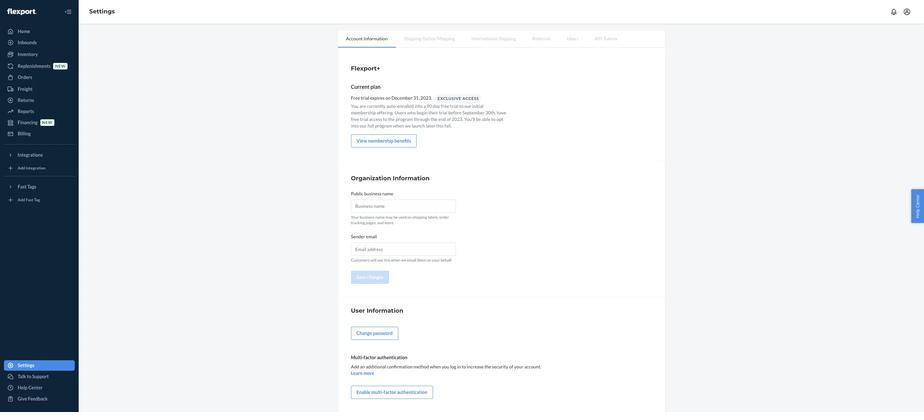 Task type: vqa. For each thing, say whether or not it's contained in the screenshot.
the left Help
yes



Task type: describe. For each thing, give the bounding box(es) containing it.
0 vertical spatial 2023.
[[421, 95, 433, 101]]

sender
[[351, 234, 365, 240]]

orders
[[18, 74, 32, 80]]

day
[[433, 103, 441, 109]]

increase
[[467, 364, 484, 370]]

returns link
[[4, 95, 75, 106]]

trial up full
[[360, 116, 369, 122]]

add for add fast tag
[[18, 198, 25, 203]]

add integration link
[[4, 163, 75, 174]]

used
[[399, 215, 407, 220]]

current
[[351, 84, 370, 90]]

order
[[440, 215, 449, 220]]

give feedback button
[[4, 394, 75, 405]]

account
[[346, 36, 363, 41]]

Business name text field
[[351, 200, 456, 213]]

users inside you are currently auto-enrolled into a 90 day free trial to our initial membership offering. users who begin their trial before september 30th, have free trial access to the program through the end of 2023. you'll be able to opt into our full program when we launch later this fall.
[[395, 110, 407, 115]]

when inside add an additional confirmation method when you log in to increase the security of your account. learn more
[[430, 364, 441, 370]]

will
[[371, 258, 377, 263]]

integrations button
[[4, 150, 75, 160]]

integration
[[26, 166, 46, 171]]

expires
[[370, 95, 385, 101]]

end
[[439, 116, 446, 122]]

enable multi-factor authentication
[[357, 390, 428, 395]]

change password
[[357, 331, 393, 336]]

currently
[[367, 103, 386, 109]]

your business name may be used on shipping labels, order tracking pages, and more.
[[351, 215, 449, 225]]

factor inside enable multi-factor authentication button
[[384, 390, 397, 395]]

enable multi-factor authentication button
[[351, 386, 433, 399]]

of inside add an additional confirmation method when you log in to increase the security of your account. learn more
[[510, 364, 514, 370]]

pages,
[[366, 221, 377, 225]]

user
[[351, 308, 365, 315]]

talk
[[18, 374, 26, 380]]

public
[[351, 191, 364, 197]]

this inside you are currently auto-enrolled into a 90 day free trial to our initial membership offering. users who begin their trial before september 30th, have free trial access to the program through the end of 2023. you'll be able to opt into our full program when we launch later this fall.
[[437, 123, 444, 129]]

labels,
[[428, 215, 439, 220]]

more
[[364, 371, 375, 376]]

additional
[[366, 364, 386, 370]]

learn more button
[[351, 371, 375, 377]]

shipping option mapping
[[404, 36, 455, 41]]

give feedback
[[18, 396, 48, 402]]

change
[[357, 331, 372, 336]]

view membership benefits link
[[351, 135, 417, 148]]

to down exclusive access on the top
[[460, 103, 464, 109]]

31,
[[414, 95, 420, 101]]

international shipping
[[472, 36, 516, 41]]

public business name
[[351, 191, 394, 197]]

0 vertical spatial into
[[415, 103, 423, 109]]

fast inside dropdown button
[[18, 184, 26, 190]]

option
[[423, 36, 437, 41]]

view
[[357, 138, 367, 144]]

multi-
[[372, 390, 384, 395]]

of inside you are currently auto-enrolled into a 90 day free trial to our initial membership offering. users who begin their trial before september 30th, have free trial access to the program through the end of 2023. you'll be able to opt into our full program when we launch later this fall.
[[447, 116, 451, 122]]

add fast tag
[[18, 198, 40, 203]]

name for your business name may be used on shipping labels, order tracking pages, and more.
[[376, 215, 385, 220]]

change password button
[[351, 327, 399, 340]]

learn
[[351, 371, 363, 376]]

api
[[596, 36, 603, 41]]

you'll
[[465, 116, 476, 122]]

help center inside button
[[916, 194, 921, 218]]

integrations
[[18, 152, 43, 158]]

open notifications image
[[891, 8, 899, 16]]

enable
[[357, 390, 371, 395]]

fall.
[[445, 123, 452, 129]]

0 horizontal spatial settings
[[18, 363, 34, 368]]

add an additional confirmation method when you log in to increase the security of your account. learn more
[[351, 364, 542, 376]]

1 vertical spatial our
[[360, 123, 367, 129]]

0 horizontal spatial free
[[351, 116, 359, 122]]

enrolled
[[397, 103, 414, 109]]

1 horizontal spatial the
[[431, 116, 438, 122]]

through
[[414, 116, 430, 122]]

trial up are
[[361, 95, 369, 101]]

see
[[378, 258, 383, 263]]

0 vertical spatial our
[[465, 103, 472, 109]]

home
[[18, 29, 30, 34]]

add for add an additional confirmation method when you log in to increase the security of your account. learn more
[[351, 364, 359, 370]]

1 vertical spatial fast
[[26, 198, 33, 203]]

inbounds link
[[4, 37, 75, 48]]

open account menu image
[[904, 8, 912, 16]]

0 horizontal spatial help center
[[18, 385, 43, 391]]

new for financing
[[42, 120, 53, 125]]

offering.
[[377, 110, 394, 115]]

billing link
[[4, 129, 75, 139]]

user information
[[351, 308, 404, 315]]

0 horizontal spatial your
[[432, 258, 440, 263]]

exclusive
[[438, 96, 462, 101]]

home link
[[4, 26, 75, 37]]

1 vertical spatial we
[[402, 258, 407, 263]]

the inside add an additional confirmation method when you log in to increase the security of your account. learn more
[[485, 364, 492, 370]]

you are currently auto-enrolled into a 90 day free trial to our initial membership offering. users who begin their trial before september 30th, have free trial access to the program through the end of 2023. you'll be able to opt into our full program when we launch later this fall.
[[351, 103, 507, 129]]

account information
[[346, 36, 388, 41]]

membership inside button
[[368, 138, 394, 144]]

fast tags
[[18, 184, 36, 190]]

talk to support button
[[4, 372, 75, 382]]

users inside tab
[[568, 36, 579, 41]]

customers
[[351, 258, 370, 263]]

to inside add an additional confirmation method when you log in to increase the security of your account. learn more
[[462, 364, 466, 370]]

api tokens tab
[[587, 31, 626, 47]]

talk to support
[[18, 374, 49, 380]]

plan
[[371, 84, 381, 90]]

orders link
[[4, 72, 75, 83]]

feedback
[[28, 396, 48, 402]]

1 horizontal spatial program
[[396, 116, 413, 122]]

september
[[463, 110, 485, 115]]

90
[[427, 103, 432, 109]]

1 vertical spatial when
[[391, 258, 401, 263]]

reports link
[[4, 106, 75, 117]]

0 horizontal spatial on
[[386, 95, 391, 101]]

center inside button
[[916, 194, 921, 208]]

later
[[426, 123, 436, 129]]

1 vertical spatial program
[[375, 123, 392, 129]]



Task type: locate. For each thing, give the bounding box(es) containing it.
international shipping tab
[[464, 31, 525, 47]]

2 vertical spatial information
[[367, 308, 404, 315]]

0 horizontal spatial 2023.
[[421, 95, 433, 101]]

this down end
[[437, 123, 444, 129]]

0 vertical spatial fast
[[18, 184, 26, 190]]

current plan
[[351, 84, 381, 90]]

0 vertical spatial help center
[[916, 194, 921, 218]]

0 vertical spatial we
[[405, 123, 411, 129]]

free right day
[[441, 103, 450, 109]]

name inside your business name may be used on shipping labels, order tracking pages, and more.
[[376, 215, 385, 220]]

1 horizontal spatial new
[[55, 64, 66, 69]]

trial
[[361, 95, 369, 101], [450, 103, 459, 109], [440, 110, 448, 115], [360, 116, 369, 122]]

users tab
[[559, 31, 587, 47]]

the left "security"
[[485, 364, 492, 370]]

you
[[442, 364, 450, 370]]

new up orders link
[[55, 64, 66, 69]]

access
[[369, 116, 382, 122]]

0 horizontal spatial into
[[351, 123, 359, 129]]

referrals tab
[[525, 31, 559, 47]]

view membership benefits button
[[351, 135, 417, 148]]

0 horizontal spatial shipping
[[404, 36, 422, 41]]

1 vertical spatial users
[[395, 110, 407, 115]]

0 horizontal spatial of
[[447, 116, 451, 122]]

before
[[449, 110, 462, 115]]

and
[[378, 221, 384, 225]]

users down the enrolled
[[395, 110, 407, 115]]

inbounds
[[18, 40, 37, 45]]

tab list containing account information
[[338, 31, 666, 48]]

2 horizontal spatial the
[[485, 364, 492, 370]]

your
[[432, 258, 440, 263], [515, 364, 524, 370]]

1 vertical spatial center
[[28, 385, 43, 391]]

information for user information
[[367, 308, 404, 315]]

save changes
[[357, 275, 384, 280]]

0 vertical spatial your
[[432, 258, 440, 263]]

launch
[[412, 123, 425, 129]]

information up the business name text box
[[393, 175, 430, 182]]

1 vertical spatial new
[[42, 120, 53, 125]]

2023. inside you are currently auto-enrolled into a 90 day free trial to our initial membership offering. users who begin their trial before september 30th, have free trial access to the program through the end of 2023. you'll be able to opt into our full program when we launch later this fall.
[[452, 116, 464, 122]]

our down access
[[465, 103, 472, 109]]

we down email address text box
[[402, 258, 407, 263]]

1 vertical spatial help center
[[18, 385, 43, 391]]

1 horizontal spatial settings
[[89, 8, 115, 15]]

be
[[477, 116, 482, 122], [394, 215, 398, 220]]

when
[[393, 123, 404, 129], [391, 258, 401, 263], [430, 364, 441, 370]]

0 horizontal spatial email
[[366, 234, 377, 240]]

be left able
[[477, 116, 482, 122]]

referrals
[[533, 36, 551, 41]]

to inside 'button'
[[27, 374, 31, 380]]

flexport+
[[351, 65, 381, 72]]

0 vertical spatial authentication
[[377, 355, 408, 361]]

on up auto-
[[386, 95, 391, 101]]

0 vertical spatial settings link
[[89, 8, 115, 15]]

membership down full
[[368, 138, 394, 144]]

when down email address text box
[[391, 258, 401, 263]]

1 horizontal spatial into
[[415, 103, 423, 109]]

add left 'integration'
[[18, 166, 25, 171]]

account information tab
[[338, 31, 396, 48]]

0 vertical spatial free
[[441, 103, 450, 109]]

their
[[429, 110, 439, 115]]

add up learn
[[351, 364, 359, 370]]

1 horizontal spatial be
[[477, 116, 482, 122]]

name
[[383, 191, 394, 197], [376, 215, 385, 220]]

shipping left option
[[404, 36, 422, 41]]

business down organization
[[365, 191, 382, 197]]

mapping
[[438, 36, 455, 41]]

tracking
[[351, 221, 365, 225]]

email left them
[[407, 258, 417, 263]]

be inside your business name may be used on shipping labels, order tracking pages, and more.
[[394, 215, 398, 220]]

flexport logo image
[[7, 8, 37, 15]]

2 vertical spatial add
[[351, 364, 359, 370]]

1 horizontal spatial on
[[408, 215, 412, 220]]

into left full
[[351, 123, 359, 129]]

log
[[451, 364, 457, 370]]

0 horizontal spatial settings link
[[4, 361, 75, 371]]

1 vertical spatial business
[[360, 215, 375, 220]]

to down offering.
[[383, 116, 388, 122]]

1 vertical spatial your
[[515, 364, 524, 370]]

0 vertical spatial when
[[393, 123, 404, 129]]

1 vertical spatial help
[[18, 385, 27, 391]]

0 horizontal spatial the
[[389, 116, 395, 122]]

0 vertical spatial program
[[396, 116, 413, 122]]

behalf.
[[441, 258, 452, 263]]

opt
[[497, 116, 504, 122]]

your left account.
[[515, 364, 524, 370]]

help inside button
[[916, 209, 921, 218]]

of right "security"
[[510, 364, 514, 370]]

membership inside you are currently auto-enrolled into a 90 day free trial to our initial membership offering. users who begin their trial before september 30th, have free trial access to the program through the end of 2023. you'll be able to opt into our full program when we launch later this fall.
[[351, 110, 376, 115]]

name for public business name
[[383, 191, 394, 197]]

view membership benefits
[[357, 138, 411, 144]]

support
[[32, 374, 49, 380]]

factor
[[364, 355, 376, 361], [384, 390, 397, 395]]

1 vertical spatial into
[[351, 123, 359, 129]]

information for organization information
[[393, 175, 430, 182]]

on right them
[[427, 258, 432, 263]]

save
[[357, 275, 366, 280]]

we left launch
[[405, 123, 411, 129]]

membership
[[351, 110, 376, 115], [368, 138, 394, 144]]

into left a
[[415, 103, 423, 109]]

when inside you are currently auto-enrolled into a 90 day free trial to our initial membership offering. users who begin their trial before september 30th, have free trial access to the program through the end of 2023. you'll be able to opt into our full program when we launch later this fall.
[[393, 123, 404, 129]]

0 horizontal spatial program
[[375, 123, 392, 129]]

to right talk
[[27, 374, 31, 380]]

0 vertical spatial this
[[437, 123, 444, 129]]

1 vertical spatial factor
[[384, 390, 397, 395]]

an
[[360, 364, 365, 370]]

1 vertical spatial information
[[393, 175, 430, 182]]

1 horizontal spatial shipping
[[499, 36, 516, 41]]

center
[[916, 194, 921, 208], [28, 385, 43, 391]]

0 vertical spatial membership
[[351, 110, 376, 115]]

able
[[482, 116, 491, 122]]

0 vertical spatial users
[[568, 36, 579, 41]]

this right see
[[384, 258, 391, 263]]

2023. up a
[[421, 95, 433, 101]]

help
[[916, 209, 921, 218], [18, 385, 27, 391]]

shipping right international
[[499, 36, 516, 41]]

0 vertical spatial information
[[364, 36, 388, 41]]

program
[[396, 116, 413, 122], [375, 123, 392, 129]]

december
[[392, 95, 413, 101]]

account.
[[525, 364, 542, 370]]

a
[[424, 103, 426, 109]]

0 vertical spatial email
[[366, 234, 377, 240]]

1 horizontal spatial email
[[407, 258, 417, 263]]

Email address text field
[[351, 243, 456, 256]]

free trial expires on december 31, 2023.
[[351, 95, 433, 101]]

confirmation
[[387, 364, 413, 370]]

new for replenishments
[[55, 64, 66, 69]]

1 horizontal spatial of
[[510, 364, 514, 370]]

information
[[364, 36, 388, 41], [393, 175, 430, 182], [367, 308, 404, 315]]

factor up additional
[[364, 355, 376, 361]]

1 vertical spatial be
[[394, 215, 398, 220]]

shipping
[[404, 36, 422, 41], [499, 36, 516, 41]]

1 vertical spatial this
[[384, 258, 391, 263]]

method
[[414, 364, 429, 370]]

1 vertical spatial name
[[376, 215, 385, 220]]

freight link
[[4, 84, 75, 94]]

have
[[497, 110, 507, 115]]

add inside add an additional confirmation method when you log in to increase the security of your account. learn more
[[351, 364, 359, 370]]

of up fall. at the left top of the page
[[447, 116, 451, 122]]

add integration
[[18, 166, 46, 171]]

more.
[[385, 221, 395, 225]]

information inside tab
[[364, 36, 388, 41]]

free
[[441, 103, 450, 109], [351, 116, 359, 122]]

new down "reports" 'link'
[[42, 120, 53, 125]]

0 horizontal spatial this
[[384, 258, 391, 263]]

0 vertical spatial of
[[447, 116, 451, 122]]

0 horizontal spatial users
[[395, 110, 407, 115]]

shipping option mapping tab
[[396, 31, 464, 47]]

on right the used
[[408, 215, 412, 220]]

1 horizontal spatial our
[[465, 103, 472, 109]]

tokens
[[604, 36, 618, 41]]

free down you
[[351, 116, 359, 122]]

organization
[[351, 175, 391, 182]]

1 vertical spatial settings
[[18, 363, 34, 368]]

the down offering.
[[389, 116, 395, 122]]

when left you
[[430, 364, 441, 370]]

be inside you are currently auto-enrolled into a 90 day free trial to our initial membership offering. users who begin their trial before september 30th, have free trial access to the program through the end of 2023. you'll be able to opt into our full program when we launch later this fall.
[[477, 116, 482, 122]]

security
[[493, 364, 509, 370]]

be right may
[[394, 215, 398, 220]]

2 vertical spatial when
[[430, 364, 441, 370]]

users left api
[[568, 36, 579, 41]]

1 horizontal spatial your
[[515, 364, 524, 370]]

when up benefits
[[393, 123, 404, 129]]

authentication up confirmation
[[377, 355, 408, 361]]

business
[[365, 191, 382, 197], [360, 215, 375, 220]]

1 vertical spatial email
[[407, 258, 417, 263]]

1 horizontal spatial users
[[568, 36, 579, 41]]

2 vertical spatial on
[[427, 258, 432, 263]]

factor right enable on the left bottom
[[384, 390, 397, 395]]

1 vertical spatial membership
[[368, 138, 394, 144]]

begin
[[417, 110, 428, 115]]

1 vertical spatial authentication
[[397, 390, 428, 395]]

2 shipping from the left
[[499, 36, 516, 41]]

0 horizontal spatial factor
[[364, 355, 376, 361]]

0 vertical spatial new
[[55, 64, 66, 69]]

information right "account" on the top left
[[364, 36, 388, 41]]

0 horizontal spatial be
[[394, 215, 398, 220]]

information for account information
[[364, 36, 388, 41]]

1 horizontal spatial help center
[[916, 194, 921, 218]]

1 horizontal spatial this
[[437, 123, 444, 129]]

1 horizontal spatial 2023.
[[452, 116, 464, 122]]

email
[[366, 234, 377, 240], [407, 258, 417, 263]]

authentication inside button
[[397, 390, 428, 395]]

inventory link
[[4, 49, 75, 60]]

0 vertical spatial factor
[[364, 355, 376, 361]]

them
[[417, 258, 426, 263]]

0 vertical spatial business
[[365, 191, 382, 197]]

1 horizontal spatial free
[[441, 103, 450, 109]]

trial up before
[[450, 103, 459, 109]]

your inside add an additional confirmation method when you log in to increase the security of your account. learn more
[[515, 364, 524, 370]]

access
[[463, 96, 479, 101]]

help center link
[[4, 383, 75, 393]]

multi-factor authentication
[[351, 355, 408, 361]]

0 vertical spatial name
[[383, 191, 394, 197]]

you
[[351, 103, 359, 109]]

1 horizontal spatial settings link
[[89, 8, 115, 15]]

our left full
[[360, 123, 367, 129]]

0 vertical spatial add
[[18, 166, 25, 171]]

2 horizontal spatial on
[[427, 258, 432, 263]]

1 vertical spatial add
[[18, 198, 25, 203]]

1 vertical spatial settings link
[[4, 361, 75, 371]]

customers will see this when we email them on your behalf.
[[351, 258, 452, 263]]

trial up end
[[440, 110, 448, 115]]

settings link
[[89, 8, 115, 15], [4, 361, 75, 371]]

the down their
[[431, 116, 438, 122]]

program down who
[[396, 116, 413, 122]]

1 vertical spatial free
[[351, 116, 359, 122]]

business up pages,
[[360, 215, 375, 220]]

business for public
[[365, 191, 382, 197]]

your
[[351, 215, 359, 220]]

30th,
[[486, 110, 496, 115]]

add down fast tags
[[18, 198, 25, 203]]

0 vertical spatial help
[[916, 209, 921, 218]]

1 vertical spatial 2023.
[[452, 116, 464, 122]]

to left opt
[[492, 116, 496, 122]]

name up and
[[376, 215, 385, 220]]

fast left tags
[[18, 184, 26, 190]]

close navigation image
[[64, 8, 72, 16]]

0 vertical spatial settings
[[89, 8, 115, 15]]

0 vertical spatial center
[[916, 194, 921, 208]]

0 horizontal spatial help
[[18, 385, 27, 391]]

business inside your business name may be used on shipping labels, order tracking pages, and more.
[[360, 215, 375, 220]]

our
[[465, 103, 472, 109], [360, 123, 367, 129]]

of
[[447, 116, 451, 122], [510, 364, 514, 370]]

1 shipping from the left
[[404, 36, 422, 41]]

1 horizontal spatial center
[[916, 194, 921, 208]]

fast left tag
[[26, 198, 33, 203]]

to right in
[[462, 364, 466, 370]]

your left behalf.
[[432, 258, 440, 263]]

0 vertical spatial be
[[477, 116, 482, 122]]

reports
[[18, 109, 34, 114]]

inventory
[[18, 52, 38, 57]]

0 horizontal spatial our
[[360, 123, 367, 129]]

add fast tag link
[[4, 195, 75, 205]]

fast tags button
[[4, 182, 75, 192]]

give
[[18, 396, 27, 402]]

authentication down method at the bottom
[[397, 390, 428, 395]]

changes
[[367, 275, 384, 280]]

organization information
[[351, 175, 430, 182]]

freight
[[18, 86, 33, 92]]

business for your
[[360, 215, 375, 220]]

tags
[[27, 184, 36, 190]]

name down organization information
[[383, 191, 394, 197]]

add for add integration
[[18, 166, 25, 171]]

information up password
[[367, 308, 404, 315]]

help center button
[[912, 189, 925, 223]]

help center
[[916, 194, 921, 218], [18, 385, 43, 391]]

free
[[351, 95, 360, 101]]

tab list
[[338, 31, 666, 48]]

0 horizontal spatial center
[[28, 385, 43, 391]]

returns
[[18, 97, 34, 103]]

program down access
[[375, 123, 392, 129]]

we inside you are currently auto-enrolled into a 90 day free trial to our initial membership offering. users who begin their trial before september 30th, have free trial access to the program through the end of 2023. you'll be able to opt into our full program when we launch later this fall.
[[405, 123, 411, 129]]

users
[[568, 36, 579, 41], [395, 110, 407, 115]]

membership down are
[[351, 110, 376, 115]]

in
[[457, 364, 461, 370]]

on inside your business name may be used on shipping labels, order tracking pages, and more.
[[408, 215, 412, 220]]

0 vertical spatial on
[[386, 95, 391, 101]]

1 horizontal spatial help
[[916, 209, 921, 218]]

1 vertical spatial on
[[408, 215, 412, 220]]

1 vertical spatial of
[[510, 364, 514, 370]]

2023. down before
[[452, 116, 464, 122]]

email right sender
[[366, 234, 377, 240]]

1 horizontal spatial factor
[[384, 390, 397, 395]]



